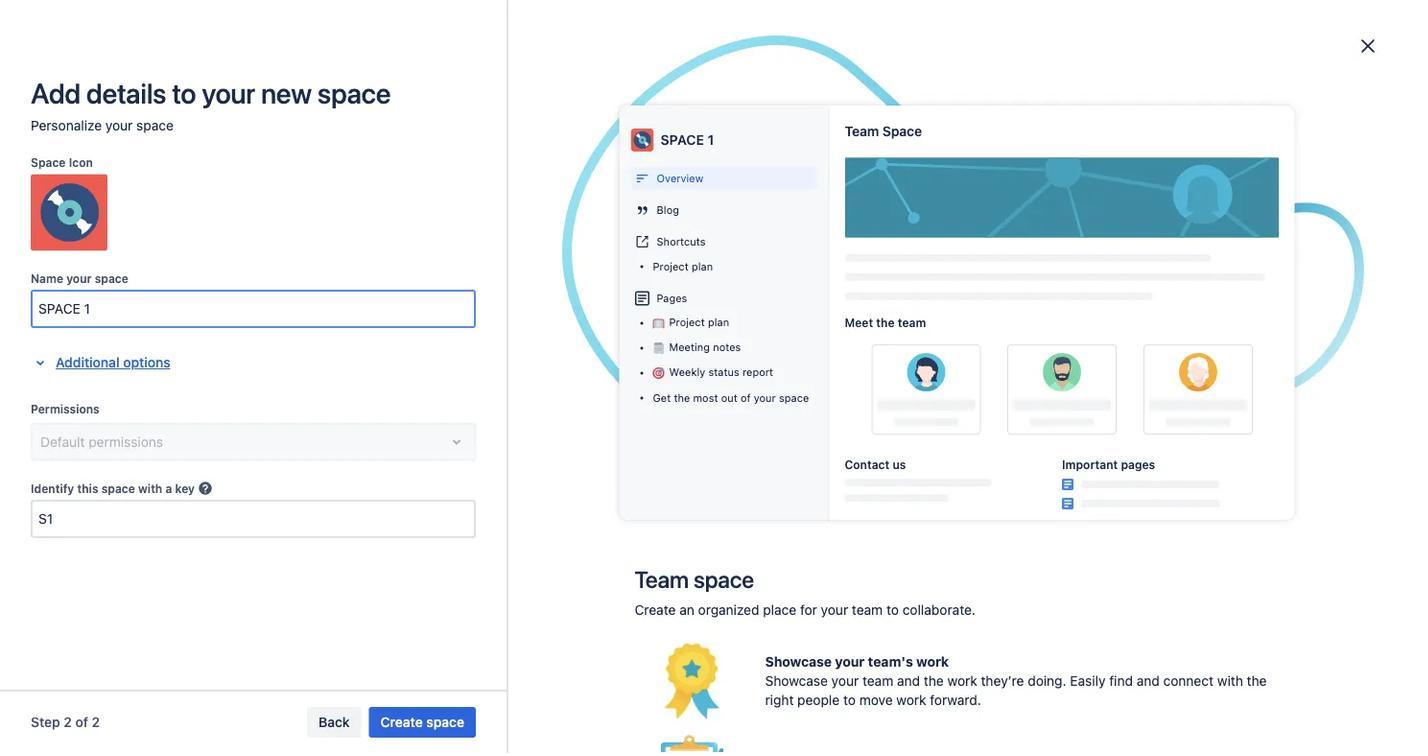 Task type: vqa. For each thing, say whether or not it's contained in the screenshot.
SUMMARY
no



Task type: describe. For each thing, give the bounding box(es) containing it.
test page
[[605, 164, 678, 179]]

to right :notepad_spiral: image
[[665, 349, 678, 365]]

meeting
[[669, 341, 710, 354]]

getting started in confluence john smith
[[868, 164, 1059, 192]]

empower
[[1200, 368, 1257, 384]]

where
[[419, 489, 457, 505]]

drafts link
[[31, 219, 261, 253]]

team space create an organized place for your team to collaborate.
[[635, 566, 976, 618]]

close image
[[1357, 35, 1380, 58]]

0 vertical spatial with
[[138, 482, 162, 495]]

welcome
[[604, 349, 662, 365]]

knowledge base
[[73, 393, 175, 409]]

october
[[877, 207, 918, 219]]

and down the team's
[[897, 673, 920, 689]]

available
[[1242, 325, 1305, 343]]

forward.
[[930, 692, 981, 708]]

smith inside 'getting started in confluence john smith'
[[896, 180, 925, 192]]

meet the team
[[845, 316, 926, 329]]

pages inside add details to your new space dialog
[[1121, 458, 1155, 471]]

2023
[[940, 207, 966, 219]]

in down the teams
[[1274, 387, 1285, 403]]

out
[[721, 392, 738, 404]]

recent
[[73, 159, 116, 175]]

overview inside add details to your new space dialog
[[657, 172, 704, 184]]

in up blogs,
[[1309, 325, 1321, 343]]

move
[[859, 692, 893, 708]]

freeform
[[1155, 349, 1209, 365]]

Identify this space with a key field
[[33, 502, 474, 536]]

contact us
[[845, 458, 906, 471]]

0 vertical spatial work
[[917, 654, 949, 670]]

settings
[[1192, 427, 1244, 443]]

starred link
[[31, 184, 261, 219]]

an
[[680, 602, 695, 618]]

create space button
[[369, 707, 476, 738]]

and up specs,
[[606, 489, 629, 505]]

edit feed button
[[1010, 259, 1065, 278]]

confluence inside 'getting started in confluence john smith'
[[985, 164, 1059, 179]]

right
[[765, 692, 794, 708]]

1 showcase from the top
[[765, 654, 832, 670]]

more
[[1120, 349, 1151, 365]]

recent link
[[31, 150, 261, 184]]

share
[[810, 489, 844, 505]]

1 horizontal spatial smith
[[633, 180, 662, 192]]

:dart: image
[[653, 368, 664, 379]]

diagrams,
[[688, 508, 749, 524]]

:wave: image
[[834, 165, 857, 188]]

blogs,
[[1301, 349, 1339, 365]]

admin news
[[1104, 160, 1181, 176]]

group containing overview
[[31, 115, 261, 288]]

1 vertical spatial project plan
[[669, 316, 729, 329]]

admin
[[1104, 160, 1145, 176]]

0 horizontal spatial 1
[[121, 264, 127, 277]]

0 vertical spatial plan
[[692, 261, 713, 273]]

2 vertical spatial work
[[897, 692, 926, 708]]

10
[[609, 207, 620, 219]]

2 2 from the left
[[92, 714, 100, 730]]

meet
[[845, 316, 873, 329]]

welcome to confluence
[[604, 349, 753, 365]]

additional options button
[[17, 351, 182, 374]]

unstar this space image
[[234, 428, 249, 443]]

popular button
[[398, 286, 486, 317]]

projects.
[[779, 508, 834, 524]]

does
[[444, 7, 476, 23]]

visited 10 minutes ago
[[571, 207, 685, 219]]

1 vertical spatial of
[[75, 714, 88, 730]]

0 vertical spatial of
[[741, 392, 751, 404]]

does your team need more from confluence?
[[444, 7, 734, 23]]

status
[[709, 366, 740, 379]]

need
[[547, 7, 579, 23]]

whiteboards are available in beta more freeform than pages or blogs, whiteboards empower teams to organize and brainstorm in new ways.
[[1120, 325, 1357, 403]]

icon
[[69, 156, 93, 169]]

my first space link
[[31, 418, 261, 453]]

0 vertical spatial project
[[653, 261, 689, 273]]

1 horizontal spatial john smith
[[605, 180, 662, 192]]

than
[[1212, 349, 1240, 365]]

Search field
[[1050, 42, 1242, 72]]

team for space
[[635, 566, 689, 593]]

create inside team space create an organized place for your team to collaborate.
[[635, 602, 676, 618]]

ways.
[[1318, 387, 1352, 403]]

banner containing invite people
[[0, 30, 1414, 84]]

create for create space
[[381, 714, 423, 730]]

is
[[405, 489, 415, 505]]

collaborate.
[[903, 602, 976, 618]]

whiteboards
[[1120, 325, 1212, 343]]

:smiley: image
[[571, 165, 594, 188]]

0 vertical spatial project plan
[[653, 261, 713, 273]]

additional
[[56, 355, 120, 370]]

team for space
[[845, 123, 879, 139]]

create link
[[740, 42, 805, 72]]

most
[[693, 392, 718, 404]]

with inside the showcase your team's work showcase your team and the work they're doing. easily find and connect with the right people to move work forward.
[[1217, 673, 1243, 689]]

overview inside group
[[73, 124, 131, 140]]

to inside add details to your new space personalize your space
[[172, 77, 196, 109]]

0 horizontal spatial smith
[[107, 358, 143, 374]]

create space
[[381, 714, 464, 730]]

1 vertical spatial confluence
[[681, 349, 753, 365]]

starred
[[73, 193, 119, 209]]

test
[[605, 164, 639, 179]]

details
[[86, 77, 166, 109]]

identify
[[31, 482, 74, 495]]

discuss
[[874, 489, 921, 505]]

confluence inside the confluence is where your team collaborates and shares knowledge — create, share and discuss your files, ideas, minutes, specs, mockups, diagrams, and projects.
[[331, 489, 402, 505]]

pages inside whiteboards are available in beta more freeform than pages or blogs, whiteboards empower teams to organize and brainstorm in new ways.
[[1243, 349, 1281, 365]]

add details to your new space personalize your space
[[31, 77, 391, 133]]

ideas,
[[989, 489, 1026, 505]]

connect
[[1163, 673, 1214, 689]]

space inside button
[[426, 714, 464, 730]]

blog
[[657, 204, 679, 216]]

step
[[31, 714, 60, 730]]

and down "—"
[[753, 508, 776, 524]]

:notepad_spiral: image
[[653, 343, 664, 354]]

and inside whiteboards are available in beta more freeform than pages or blogs, whiteboards empower teams to organize and brainstorm in new ways.
[[1177, 387, 1200, 403]]

add details to your new space dialog
[[0, 0, 1414, 753]]

john smith inside john smith link
[[73, 358, 143, 374]]

team space
[[845, 123, 922, 139]]

my first space
[[73, 427, 160, 443]]

the right connect
[[1247, 673, 1267, 689]]

team's
[[868, 654, 913, 670]]

whiteboards
[[1120, 368, 1196, 384]]

2 showcase from the top
[[765, 673, 828, 689]]

1 vertical spatial space
[[31, 156, 66, 169]]

the up forward.
[[924, 673, 944, 689]]

getting
[[868, 164, 916, 179]]

pages
[[657, 292, 687, 304]]

people inside the showcase your team's work showcase your team and the work they're doing. easily find and connect with the right people to move work forward.
[[798, 692, 840, 708]]

people inside button
[[673, 49, 717, 65]]

the right meet at the right top
[[876, 316, 895, 329]]

to inside the showcase your team's work showcase your team and the work they're doing. easily find and connect with the right people to move work forward.
[[843, 692, 856, 708]]

drafts
[[73, 228, 111, 244]]



Task type: locate. For each thing, give the bounding box(es) containing it.
team inside team space create an organized place for your team to collaborate.
[[635, 566, 689, 593]]

:notepad_spiral: image
[[653, 343, 664, 354]]

john inside 'getting started in confluence john smith'
[[868, 180, 893, 192]]

new inside add details to your new space personalize your space
[[261, 77, 312, 109]]

find
[[1109, 673, 1133, 689]]

1 vertical spatial john smith
[[73, 358, 143, 374]]

2 horizontal spatial confluence
[[985, 164, 1059, 179]]

0 horizontal spatial john smith link
[[31, 349, 261, 384]]

to left collaborate.
[[887, 602, 899, 618]]

banner
[[0, 30, 1414, 84]]

project plan down shortcuts
[[653, 261, 713, 273]]

more
[[582, 7, 615, 23]]

weekly
[[669, 366, 706, 379]]

to up overview link
[[172, 77, 196, 109]]

to inside whiteboards are available in beta more freeform than pages or blogs, whiteboards empower teams to organize and brainstorm in new ways.
[[1302, 368, 1314, 384]]

options
[[123, 355, 171, 370]]

john smith
[[605, 180, 662, 192], [73, 358, 143, 374]]

1 right space
[[708, 132, 714, 148]]

work up forward.
[[948, 673, 977, 689]]

2 vertical spatial confluence
[[331, 489, 402, 505]]

to inside team space create an organized place for your team to collaborate.
[[887, 602, 899, 618]]

team left need
[[512, 7, 543, 23]]

key
[[175, 482, 195, 495]]

to
[[172, 77, 196, 109], [665, 349, 678, 365], [1302, 368, 1314, 384], [887, 602, 899, 618], [843, 692, 856, 708]]

john smith down test page
[[605, 180, 662, 192]]

important pages
[[1062, 458, 1155, 471]]

doing.
[[1028, 673, 1067, 689]]

my
[[73, 427, 92, 443]]

of right 'step'
[[75, 714, 88, 730]]

place
[[763, 602, 797, 618]]

john smith up knowledge
[[73, 358, 143, 374]]

with right connect
[[1217, 673, 1243, 689]]

0 horizontal spatial confluence
[[331, 489, 402, 505]]

1 vertical spatial create
[[635, 602, 676, 618]]

help image
[[198, 481, 213, 496]]

1 horizontal spatial john smith link
[[605, 179, 662, 193]]

us
[[893, 458, 906, 471]]

0 vertical spatial new
[[261, 77, 312, 109]]

confluence right started
[[985, 164, 1059, 179]]

in inside 'link'
[[1178, 427, 1189, 443]]

important
[[1062, 458, 1118, 471]]

smith
[[633, 180, 662, 192], [896, 180, 925, 192], [107, 358, 143, 374]]

0 horizontal spatial team
[[635, 566, 689, 593]]

with left the a
[[138, 482, 162, 495]]

1 vertical spatial overview
[[657, 172, 704, 184]]

0 horizontal spatial john smith
[[73, 358, 143, 374]]

space left icon at the left of page
[[31, 156, 66, 169]]

space icon
[[31, 156, 93, 169]]

enable
[[1131, 427, 1174, 443]]

2 vertical spatial create
[[381, 714, 423, 730]]

in right started
[[970, 164, 982, 179]]

showcase
[[765, 654, 832, 670], [765, 673, 828, 689]]

team inside the showcase your team's work showcase your team and the work they're doing. easily find and connect with the right people to move work forward.
[[863, 673, 894, 689]]

contact
[[845, 458, 890, 471]]

project up meeting
[[669, 316, 705, 329]]

work right move
[[897, 692, 926, 708]]

1 horizontal spatial john
[[605, 180, 630, 192]]

invite people
[[635, 49, 717, 65]]

popular
[[430, 293, 477, 309]]

1 vertical spatial pages
[[1121, 458, 1155, 471]]

overview up recent
[[73, 124, 131, 140]]

team left the collaborates
[[492, 489, 523, 505]]

get
[[653, 392, 671, 404]]

project
[[653, 261, 689, 273], [669, 316, 705, 329]]

space
[[883, 123, 922, 139], [31, 156, 66, 169]]

:wave: image
[[834, 165, 857, 188]]

people right right
[[798, 692, 840, 708]]

the right get at the left of the page
[[674, 392, 690, 404]]

of right "out" in the right bottom of the page
[[741, 392, 751, 404]]

group
[[31, 115, 261, 288]]

for
[[800, 602, 817, 618]]

2 horizontal spatial create
[[751, 49, 793, 65]]

project plan up meeting notes on the top of the page
[[669, 316, 729, 329]]

identify this space with a key
[[31, 482, 195, 495]]

smith down test page
[[633, 180, 662, 192]]

announcements button
[[493, 286, 634, 317]]

team up move
[[863, 673, 894, 689]]

permissions
[[31, 403, 99, 416]]

1 horizontal spatial of
[[741, 392, 751, 404]]

overview
[[73, 124, 131, 140], [657, 172, 704, 184]]

0 vertical spatial 1
[[708, 132, 714, 148]]

1 vertical spatial 1
[[121, 264, 127, 277]]

1 horizontal spatial new
[[1289, 387, 1314, 403]]

0 vertical spatial team
[[845, 123, 879, 139]]

visited
[[571, 207, 605, 219]]

edit
[[1010, 261, 1034, 276]]

space inside team space create an organized place for your team to collaborate.
[[694, 566, 754, 593]]

from
[[618, 7, 648, 23]]

1 2 from the left
[[64, 714, 72, 730]]

personalize
[[31, 118, 102, 133]]

enable in settings
[[1131, 427, 1244, 443]]

0 vertical spatial people
[[673, 49, 717, 65]]

and right share
[[848, 489, 871, 505]]

pages down enable
[[1121, 458, 1155, 471]]

space up getting
[[883, 123, 922, 139]]

to left move
[[843, 692, 856, 708]]

team up an
[[635, 566, 689, 593]]

1 horizontal spatial space
[[883, 123, 922, 139]]

people
[[673, 49, 717, 65], [798, 692, 840, 708]]

0 vertical spatial john smith
[[605, 180, 662, 192]]

1
[[708, 132, 714, 148], [121, 264, 127, 277]]

base
[[145, 393, 175, 409]]

0 horizontal spatial pages
[[1121, 458, 1155, 471]]

smith down getting
[[896, 180, 925, 192]]

announcements
[[525, 293, 626, 309]]

name
[[31, 272, 63, 285]]

news
[[1148, 160, 1181, 176]]

of
[[741, 392, 751, 404], [75, 714, 88, 730]]

2 horizontal spatial smith
[[896, 180, 925, 192]]

john smith link for 10
[[605, 179, 662, 193]]

john down test
[[605, 180, 630, 192]]

team up the team's
[[852, 602, 883, 618]]

easily
[[1070, 673, 1106, 689]]

1 horizontal spatial pages
[[1243, 349, 1281, 365]]

john down getting
[[868, 180, 893, 192]]

Name your space field
[[33, 292, 474, 326]]

:smiley: image
[[571, 165, 594, 188]]

organized
[[698, 602, 759, 618]]

collaborates
[[526, 489, 602, 505]]

name your space
[[31, 272, 128, 285]]

pages down available
[[1243, 349, 1281, 365]]

feed
[[1037, 261, 1065, 276]]

additional options
[[56, 355, 171, 370]]

mockups,
[[624, 508, 684, 524]]

work right the team's
[[917, 654, 949, 670]]

shortcuts
[[657, 235, 706, 248]]

invite people button
[[624, 42, 728, 72]]

confluence is where your team collaborates and shares knowledge — create, share and discuss your files, ideas, minutes, specs, mockups, diagrams, and projects.
[[331, 489, 1026, 524]]

1 vertical spatial project
[[669, 316, 705, 329]]

john smith link up october
[[868, 179, 925, 193]]

people down confluence?
[[673, 49, 717, 65]]

0 horizontal spatial john
[[73, 358, 103, 374]]

0 horizontal spatial new
[[261, 77, 312, 109]]

1 horizontal spatial create
[[635, 602, 676, 618]]

2 horizontal spatial john
[[868, 180, 893, 192]]

1 horizontal spatial team
[[845, 123, 879, 139]]

1 vertical spatial work
[[948, 673, 977, 689]]

0 horizontal spatial people
[[673, 49, 717, 65]]

page
[[643, 164, 678, 179]]

and down 'whiteboards'
[[1177, 387, 1200, 403]]

created
[[834, 207, 874, 219]]

smith up knowledge base
[[107, 358, 143, 374]]

plan down shortcuts
[[692, 261, 713, 273]]

1 inside add details to your new space dialog
[[708, 132, 714, 148]]

0 vertical spatial showcase
[[765, 654, 832, 670]]

your
[[480, 7, 508, 23], [202, 77, 255, 109], [105, 118, 133, 133], [66, 272, 92, 285], [754, 392, 776, 404], [461, 489, 488, 505], [925, 489, 952, 505], [821, 602, 848, 618], [835, 654, 865, 670], [832, 673, 859, 689]]

0 vertical spatial space
[[883, 123, 922, 139]]

:dart: image
[[653, 368, 664, 379]]

create inside create link
[[751, 49, 793, 65]]

0 horizontal spatial with
[[138, 482, 162, 495]]

are
[[1215, 325, 1238, 343]]

team inside the confluence is where your team collaborates and shares knowledge — create, share and discuss your files, ideas, minutes, specs, mockups, diagrams, and projects.
[[492, 489, 523, 505]]

john smith link for october
[[868, 179, 925, 193]]

0 vertical spatial overview
[[73, 124, 131, 140]]

2 horizontal spatial john smith link
[[868, 179, 925, 193]]

confluence left is on the left bottom of page
[[331, 489, 402, 505]]

1 vertical spatial with
[[1217, 673, 1243, 689]]

pages
[[1243, 349, 1281, 365], [1121, 458, 1155, 471]]

enable in settings link
[[1120, 420, 1255, 451]]

create for create
[[751, 49, 793, 65]]

minutes,
[[523, 508, 576, 524]]

team up :wave: image
[[845, 123, 879, 139]]

team right meet at the right top
[[898, 316, 926, 329]]

organize
[[1120, 387, 1173, 403]]

0 vertical spatial pages
[[1243, 349, 1281, 365]]

notes
[[713, 341, 741, 354]]

tasks
[[73, 262, 108, 278]]

space 1
[[661, 132, 714, 148]]

they're
[[981, 673, 1024, 689]]

overview up blog
[[657, 172, 704, 184]]

back button
[[307, 707, 361, 738]]

1 vertical spatial new
[[1289, 387, 1314, 403]]

1 right tasks
[[121, 264, 127, 277]]

meeting notes
[[669, 341, 741, 354]]

0 vertical spatial confluence
[[985, 164, 1059, 179]]

john smith link up visited 10 minutes ago
[[605, 179, 662, 193]]

john up knowledge
[[73, 358, 103, 374]]

1 horizontal spatial confluence
[[681, 349, 753, 365]]

0 horizontal spatial 2
[[64, 714, 72, 730]]

shares
[[633, 489, 674, 505]]

work
[[917, 654, 949, 670], [948, 673, 977, 689], [897, 692, 926, 708]]

:goal: image
[[653, 318, 664, 329], [653, 318, 664, 329]]

1 horizontal spatial overview
[[657, 172, 704, 184]]

project plan
[[653, 261, 713, 273], [669, 316, 729, 329]]

confluence?
[[651, 7, 731, 23]]

john smith link up base
[[31, 349, 261, 384]]

new
[[261, 77, 312, 109], [1289, 387, 1314, 403]]

0 horizontal spatial create
[[381, 714, 423, 730]]

first
[[95, 427, 120, 443]]

beta
[[1325, 325, 1357, 343]]

weekly status report
[[669, 366, 774, 379]]

to down blogs,
[[1302, 368, 1314, 384]]

create,
[[763, 489, 806, 505]]

created october 20, 2023
[[834, 207, 966, 219]]

1 horizontal spatial people
[[798, 692, 840, 708]]

1 horizontal spatial 1
[[708, 132, 714, 148]]

1 horizontal spatial with
[[1217, 673, 1243, 689]]

0 horizontal spatial space
[[31, 156, 66, 169]]

in inside 'getting started in confluence john smith'
[[970, 164, 982, 179]]

new inside whiteboards are available in beta more freeform than pages or blogs, whiteboards empower teams to organize and brainstorm in new ways.
[[1289, 387, 1314, 403]]

space
[[661, 132, 704, 148]]

create inside create space button
[[381, 714, 423, 730]]

0 horizontal spatial overview
[[73, 124, 131, 140]]

your inside team space create an organized place for your team to collaborate.
[[821, 602, 848, 618]]

step 2 of 2
[[31, 714, 100, 730]]

1 vertical spatial plan
[[708, 316, 729, 329]]

1 vertical spatial team
[[635, 566, 689, 593]]

0 horizontal spatial of
[[75, 714, 88, 730]]

project down shortcuts
[[653, 261, 689, 273]]

back
[[319, 714, 350, 730]]

create a space image
[[230, 319, 253, 342]]

plan up notes
[[708, 316, 729, 329]]

1 vertical spatial people
[[798, 692, 840, 708]]

team inside team space create an organized place for your team to collaborate.
[[852, 602, 883, 618]]

in right enable
[[1178, 427, 1189, 443]]

confluence up weekly status report
[[681, 349, 753, 365]]

and right find
[[1137, 673, 1160, 689]]

0 vertical spatial create
[[751, 49, 793, 65]]

1 horizontal spatial 2
[[92, 714, 100, 730]]

20,
[[921, 207, 937, 219]]

ago
[[666, 207, 685, 219]]

1 vertical spatial showcase
[[765, 673, 828, 689]]



